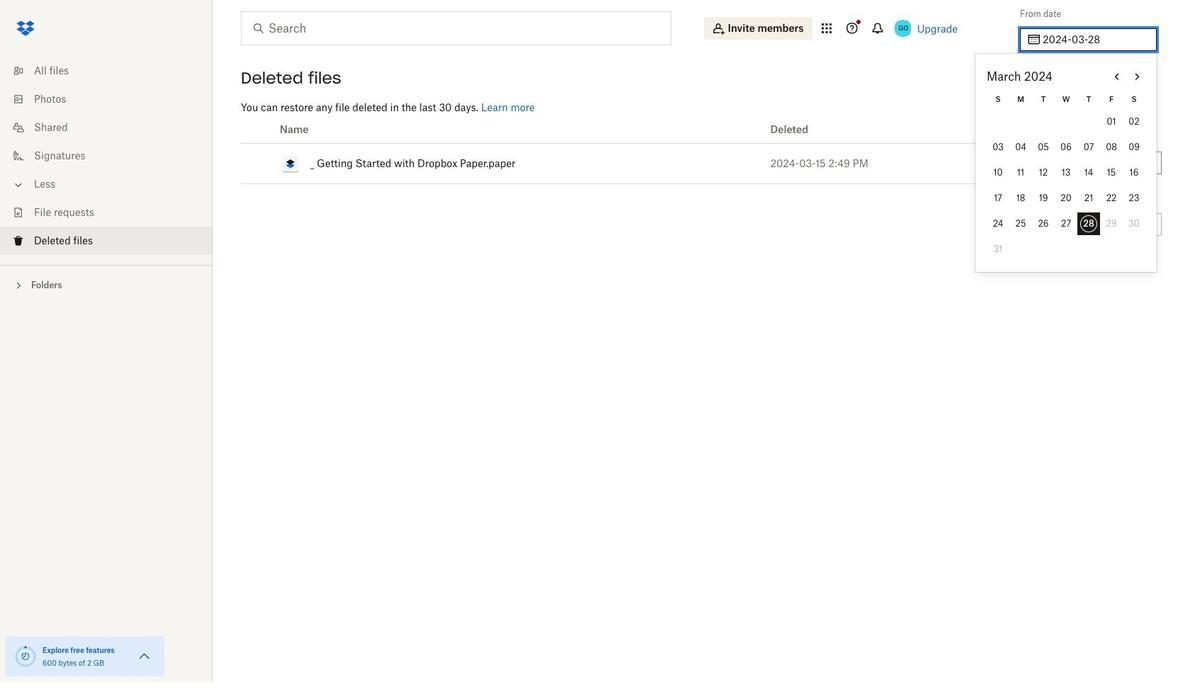 Task type: vqa. For each thing, say whether or not it's contained in the screenshot.
text box
yes



Task type: describe. For each thing, give the bounding box(es) containing it.
restore _ getting started with dropbox paper.paper row
[[241, 143, 992, 184]]

2 column header from the left
[[759, 116, 992, 143]]



Task type: locate. For each thing, give the bounding box(es) containing it.
list
[[0, 48, 213, 265]]

list item
[[0, 227, 213, 255]]

None text field
[[1043, 32, 1148, 47], [1043, 94, 1148, 109], [1043, 32, 1148, 47], [1043, 94, 1148, 109]]

less image
[[11, 178, 26, 192]]

select this row column header
[[241, 116, 276, 143]]

dropbox image
[[11, 14, 40, 43]]

1 column header from the left
[[276, 116, 759, 143]]

row
[[241, 116, 992, 143]]

cell
[[241, 143, 276, 184]]

column header
[[276, 116, 759, 143], [759, 116, 992, 143]]

table
[[241, 116, 992, 184]]



